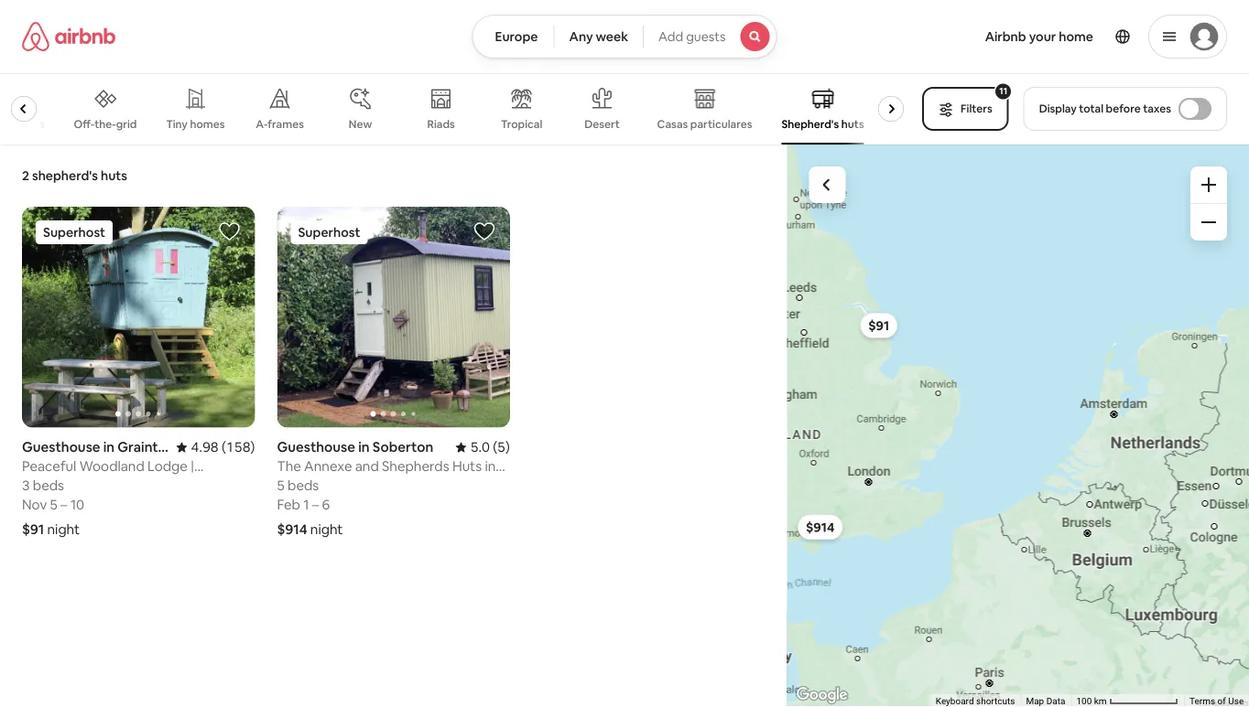 Task type: describe. For each thing, give the bounding box(es) containing it.
keyboard shortcuts button
[[936, 696, 1015, 708]]

$91 button
[[860, 313, 897, 339]]

your
[[1029, 28, 1056, 45]]

keyboard shortcuts
[[936, 697, 1015, 708]]

$914 button
[[797, 515, 843, 541]]

beds for 5
[[33, 477, 64, 495]]

week
[[596, 28, 628, 45]]

shortcuts
[[976, 697, 1015, 708]]

display
[[1039, 102, 1077, 116]]

$91 inside 3 beds nov 5 – 10 $91 night
[[22, 521, 44, 539]]

100 km
[[1076, 697, 1109, 708]]

add to wishlist: guesthouse in grainthorpe louth image
[[218, 221, 240, 243]]

any week
[[569, 28, 628, 45]]

tropical
[[501, 117, 542, 131]]

filters
[[961, 102, 992, 116]]

off-the-grid
[[74, 117, 137, 131]]

zoom in image
[[1202, 178, 1216, 192]]

add
[[659, 28, 683, 45]]

guesthouse
[[277, 439, 355, 457]]

group containing off-the-grid
[[0, 73, 911, 145]]

filters button
[[922, 87, 1009, 131]]

europe
[[495, 28, 538, 45]]

5 inside 5 beds feb 1 – 6 $914 night
[[277, 477, 285, 495]]

terms
[[1190, 697, 1215, 708]]

10
[[70, 497, 84, 514]]

none search field containing europe
[[472, 15, 777, 59]]

airbnb your home
[[985, 28, 1094, 45]]

– for 5 beds
[[312, 497, 319, 514]]

2
[[22, 168, 29, 184]]

guesthouse in soberton
[[277, 439, 433, 457]]

5.0 (5)
[[470, 439, 510, 457]]

beds for 1
[[288, 477, 319, 495]]

data
[[1046, 697, 1065, 708]]

terms of use
[[1190, 697, 1244, 708]]

profile element
[[799, 0, 1227, 73]]

terms of use link
[[1190, 697, 1244, 708]]

a-
[[256, 117, 268, 131]]

tiny homes
[[166, 117, 225, 131]]

map
[[1026, 697, 1044, 708]]

airbnb
[[985, 28, 1026, 45]]

5.0 out of 5 average rating,  5 reviews image
[[456, 439, 510, 457]]

europe button
[[472, 15, 555, 59]]

100
[[1076, 697, 1092, 708]]

riads
[[427, 117, 455, 131]]

grid
[[116, 117, 137, 131]]

add guests button
[[643, 15, 777, 59]]

any
[[569, 28, 593, 45]]

group for 4.98 (158)
[[22, 207, 255, 428]]

map data
[[1026, 697, 1065, 708]]

total
[[1079, 102, 1104, 116]]

nov
[[22, 497, 47, 514]]

km
[[1094, 697, 1107, 708]]



Task type: vqa. For each thing, say whether or not it's contained in the screenshot.
the left –
yes



Task type: locate. For each thing, give the bounding box(es) containing it.
feb
[[277, 497, 300, 514]]

– right 1
[[312, 497, 319, 514]]

home
[[1059, 28, 1094, 45]]

display total before taxes button
[[1024, 87, 1227, 131]]

use
[[1228, 697, 1244, 708]]

6
[[322, 497, 330, 514]]

beds up 1
[[288, 477, 319, 495]]

shepherd's
[[32, 168, 98, 184]]

1 horizontal spatial $91
[[868, 318, 889, 334]]

huts inside group
[[841, 117, 864, 131]]

$91 inside button
[[868, 318, 889, 334]]

2 beds from the left
[[288, 477, 319, 495]]

5
[[277, 477, 285, 495], [50, 497, 58, 514]]

zoom out image
[[1202, 215, 1216, 230]]

4.98 (158)
[[191, 439, 255, 457]]

1 beds from the left
[[33, 477, 64, 495]]

display total before taxes
[[1039, 102, 1171, 116]]

night inside 3 beds nov 5 – 10 $91 night
[[47, 521, 80, 539]]

group for 5.0 (5)
[[277, 207, 510, 428]]

night inside 5 beds feb 1 – 6 $914 night
[[310, 521, 343, 539]]

night for 10
[[47, 521, 80, 539]]

(5)
[[493, 439, 510, 457]]

off-
[[74, 117, 94, 131]]

casas
[[657, 117, 688, 131]]

1 horizontal spatial huts
[[841, 117, 864, 131]]

soberton
[[373, 439, 433, 457]]

particulares
[[690, 117, 752, 131]]

huts right shepherd's
[[101, 168, 127, 184]]

1 horizontal spatial beds
[[288, 477, 319, 495]]

keyboard
[[936, 697, 974, 708]]

beds inside 5 beds feb 1 – 6 $914 night
[[288, 477, 319, 495]]

–
[[61, 497, 67, 514], [312, 497, 319, 514]]

1
[[303, 497, 309, 514]]

night down 10
[[47, 521, 80, 539]]

the-
[[94, 117, 116, 131]]

1 vertical spatial 5
[[50, 497, 58, 514]]

3 beds nov 5 – 10 $91 night
[[22, 477, 84, 539]]

0 horizontal spatial huts
[[101, 168, 127, 184]]

None search field
[[472, 15, 777, 59]]

night
[[47, 521, 80, 539], [310, 521, 343, 539]]

4.98
[[191, 439, 219, 457]]

$914
[[806, 520, 834, 536], [277, 521, 307, 539]]

0 horizontal spatial 5
[[50, 497, 58, 514]]

desert
[[585, 117, 620, 131]]

1 vertical spatial $91
[[22, 521, 44, 539]]

homes
[[190, 117, 225, 131]]

new
[[349, 117, 372, 131]]

1 night from the left
[[47, 521, 80, 539]]

5.0
[[470, 439, 490, 457]]

1 horizontal spatial night
[[310, 521, 343, 539]]

0 vertical spatial huts
[[841, 117, 864, 131]]

0 vertical spatial 5
[[277, 477, 285, 495]]

– inside 3 beds nov 5 – 10 $91 night
[[61, 497, 67, 514]]

11
[[999, 85, 1008, 97]]

of
[[1218, 697, 1226, 708]]

beds right 3
[[33, 477, 64, 495]]

1 horizontal spatial –
[[312, 497, 319, 514]]

before
[[1106, 102, 1141, 116]]

– for 3 beds
[[61, 497, 67, 514]]

0 vertical spatial $91
[[868, 318, 889, 334]]

– inside 5 beds feb 1 – 6 $914 night
[[312, 497, 319, 514]]

5 inside 3 beds nov 5 – 10 $91 night
[[50, 497, 58, 514]]

5 up feb
[[277, 477, 285, 495]]

2 night from the left
[[310, 521, 343, 539]]

taxes
[[1143, 102, 1171, 116]]

1 – from the left
[[61, 497, 67, 514]]

5 right nov at the bottom of the page
[[50, 497, 58, 514]]

4.98 out of 5 average rating,  158 reviews image
[[176, 439, 255, 457]]

casas particulares
[[657, 117, 752, 131]]

a-frames
[[256, 117, 304, 131]]

5 beds feb 1 – 6 $914 night
[[277, 477, 343, 539]]

map data button
[[1026, 696, 1065, 708]]

1 vertical spatial huts
[[101, 168, 127, 184]]

google map
showing 2 stays. region
[[787, 145, 1249, 708]]

$91
[[868, 318, 889, 334], [22, 521, 44, 539]]

$914 inside 5 beds feb 1 – 6 $914 night
[[277, 521, 307, 539]]

1 horizontal spatial $914
[[806, 520, 834, 536]]

shepherd's huts
[[782, 117, 864, 131]]

in
[[358, 439, 370, 457]]

1 horizontal spatial 5
[[277, 477, 285, 495]]

add guests
[[659, 28, 726, 45]]

group
[[0, 73, 911, 145], [22, 207, 255, 428], [277, 207, 510, 428]]

100 km button
[[1071, 695, 1184, 708]]

google image
[[792, 684, 852, 708]]

any week button
[[554, 15, 644, 59]]

tiny
[[166, 117, 188, 131]]

2 – from the left
[[312, 497, 319, 514]]

3
[[22, 477, 30, 495]]

– left 10
[[61, 497, 67, 514]]

shepherd's
[[782, 117, 839, 131]]

beds inside 3 beds nov 5 – 10 $91 night
[[33, 477, 64, 495]]

0 horizontal spatial –
[[61, 497, 67, 514]]

0 horizontal spatial $91
[[22, 521, 44, 539]]

add to wishlist: guesthouse in soberton image
[[473, 221, 495, 243]]

$914 inside 'button'
[[806, 520, 834, 536]]

night for 6
[[310, 521, 343, 539]]

0 horizontal spatial night
[[47, 521, 80, 539]]

0 horizontal spatial $914
[[277, 521, 307, 539]]

huts right 'shepherd's'
[[841, 117, 864, 131]]

2 shepherd's huts
[[22, 168, 127, 184]]

guests
[[686, 28, 726, 45]]

frames
[[268, 117, 304, 131]]

0 horizontal spatial beds
[[33, 477, 64, 495]]

(158)
[[222, 439, 255, 457]]

airbnb your home link
[[974, 17, 1105, 56]]

huts
[[841, 117, 864, 131], [101, 168, 127, 184]]

beds
[[33, 477, 64, 495], [288, 477, 319, 495]]

night down 6
[[310, 521, 343, 539]]



